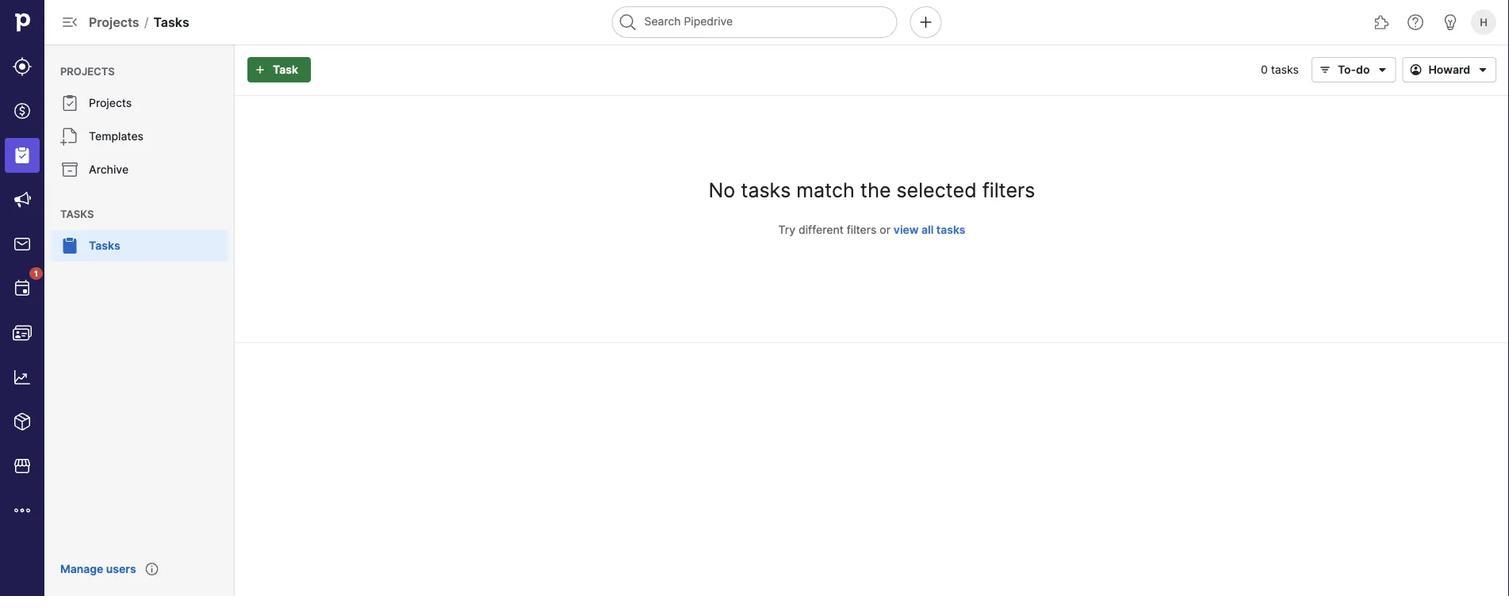 Task type: vqa. For each thing, say whether or not it's contained in the screenshot.
Deal created on
no



Task type: describe. For each thing, give the bounding box(es) containing it.
color undefined image for tasks
[[60, 236, 79, 255]]

no tasks match the selected filters
[[709, 179, 1036, 202]]

1 vertical spatial projects
[[60, 65, 115, 77]]

users
[[106, 563, 136, 576]]

sales assistant image
[[1442, 13, 1461, 32]]

manage
[[60, 563, 103, 576]]

templates link
[[51, 121, 229, 152]]

menu toggle image
[[60, 13, 79, 32]]

h button
[[1469, 6, 1500, 38]]

1 link
[[5, 267, 43, 306]]

h
[[1481, 16, 1488, 28]]

color primary inverted image
[[251, 63, 270, 76]]

deals image
[[13, 102, 32, 121]]

howard
[[1429, 63, 1471, 77]]

projects / tasks
[[89, 14, 189, 30]]

color primary image
[[1474, 60, 1493, 79]]

projects link
[[51, 87, 229, 119]]

info image
[[146, 563, 158, 576]]

projects image
[[13, 146, 32, 165]]

tasks inside menu item
[[89, 239, 120, 253]]

or
[[880, 223, 891, 236]]

tasks link
[[51, 230, 229, 262]]

1 menu
[[0, 0, 44, 597]]

try
[[779, 223, 796, 236]]

howard button
[[1403, 57, 1497, 83]]

1 vertical spatial filters
[[847, 223, 877, 236]]

1 horizontal spatial tasks
[[937, 223, 966, 236]]

2 vertical spatial projects
[[89, 96, 132, 110]]

to-do button
[[1312, 57, 1397, 83]]

0 vertical spatial filters
[[983, 179, 1036, 202]]

tasks for 0
[[1272, 63, 1300, 77]]

color primary image for to-do
[[1316, 63, 1335, 76]]

to-
[[1339, 63, 1357, 77]]

menu containing projects
[[44, 44, 235, 597]]

tasks for no
[[741, 179, 791, 202]]

task button
[[248, 57, 311, 83]]

sales inbox image
[[13, 235, 32, 254]]

products image
[[13, 413, 32, 432]]

1 vertical spatial tasks
[[60, 208, 94, 220]]

view
[[894, 223, 919, 236]]

color undefined image for archive
[[60, 160, 79, 179]]

1
[[34, 269, 38, 278]]

quick help image
[[1407, 13, 1426, 32]]

different
[[799, 223, 844, 236]]

color undefined image for projects
[[60, 94, 79, 113]]



Task type: locate. For each thing, give the bounding box(es) containing it.
color undefined image for templates
[[60, 127, 79, 146]]

archive
[[89, 163, 129, 177]]

color undefined image inside templates link
[[60, 127, 79, 146]]

tasks right no
[[741, 179, 791, 202]]

menu item
[[0, 133, 44, 178]]

templates
[[89, 130, 144, 143]]

0 horizontal spatial filters
[[847, 223, 877, 236]]

color primary image left howard
[[1407, 63, 1426, 76]]

the
[[861, 179, 891, 202]]

home image
[[10, 10, 34, 34]]

projects up templates
[[89, 96, 132, 110]]

menu
[[44, 44, 235, 597]]

filters
[[983, 179, 1036, 202], [847, 223, 877, 236]]

projects
[[89, 14, 139, 30], [60, 65, 115, 77], [89, 96, 132, 110]]

manage users button
[[51, 555, 146, 584]]

no
[[709, 179, 736, 202]]

contacts image
[[13, 324, 32, 343]]

1 horizontal spatial color primary image
[[1374, 60, 1393, 79]]

match
[[797, 179, 855, 202]]

0 vertical spatial color undefined image
[[60, 94, 79, 113]]

archive link
[[51, 154, 229, 186]]

1 color undefined image from the top
[[60, 94, 79, 113]]

more image
[[13, 501, 32, 521]]

0
[[1262, 63, 1269, 77]]

marketplace image
[[13, 457, 32, 476]]

color primary image right do
[[1374, 60, 1393, 79]]

color undefined image
[[60, 94, 79, 113], [60, 160, 79, 179]]

color undefined image left templates
[[60, 127, 79, 146]]

2 horizontal spatial tasks
[[1272, 63, 1300, 77]]

color undefined image right deals 'icon'
[[60, 94, 79, 113]]

0 vertical spatial projects
[[89, 14, 139, 30]]

color primary image inside howard button
[[1407, 63, 1426, 76]]

color undefined image right sales inbox image at the left top
[[60, 236, 79, 255]]

to-do
[[1339, 63, 1371, 77]]

color undefined image
[[60, 127, 79, 146], [60, 236, 79, 255], [13, 279, 32, 298]]

2 horizontal spatial color primary image
[[1407, 63, 1426, 76]]

0 vertical spatial tasks
[[1272, 63, 1300, 77]]

1 vertical spatial tasks
[[741, 179, 791, 202]]

color primary image
[[1374, 60, 1393, 79], [1316, 63, 1335, 76], [1407, 63, 1426, 76]]

tasks
[[153, 14, 189, 30], [60, 208, 94, 220], [89, 239, 120, 253]]

projects left /
[[89, 14, 139, 30]]

view all tasks button
[[894, 223, 966, 236]]

0 vertical spatial color undefined image
[[60, 127, 79, 146]]

2 color undefined image from the top
[[60, 160, 79, 179]]

insights image
[[13, 368, 32, 387]]

selected
[[897, 179, 977, 202]]

color primary image left to-
[[1316, 63, 1335, 76]]

filters left or
[[847, 223, 877, 236]]

1 horizontal spatial filters
[[983, 179, 1036, 202]]

tasks
[[1272, 63, 1300, 77], [741, 179, 791, 202], [937, 223, 966, 236]]

2 vertical spatial tasks
[[937, 223, 966, 236]]

try different filters or view all tasks
[[779, 223, 966, 236]]

leads image
[[13, 57, 32, 76]]

color undefined image inside 1 link
[[13, 279, 32, 298]]

manage users
[[60, 563, 136, 576]]

campaigns image
[[13, 190, 32, 209]]

color undefined image inside projects link
[[60, 94, 79, 113]]

2 vertical spatial color undefined image
[[13, 279, 32, 298]]

/
[[144, 14, 149, 30]]

color undefined image left archive
[[60, 160, 79, 179]]

do
[[1357, 63, 1371, 77]]

projects down menu toggle image
[[60, 65, 115, 77]]

tasks right all at right
[[937, 223, 966, 236]]

tasks menu item
[[44, 230, 235, 262]]

0 vertical spatial tasks
[[153, 14, 189, 30]]

Search Pipedrive field
[[612, 6, 898, 38]]

color primary image for howard
[[1407, 63, 1426, 76]]

quick add image
[[917, 13, 936, 32]]

1 vertical spatial color undefined image
[[60, 160, 79, 179]]

tasks right 0
[[1272, 63, 1300, 77]]

color undefined image up contacts "icon"
[[13, 279, 32, 298]]

task
[[273, 63, 298, 77]]

all
[[922, 223, 934, 236]]

color undefined image inside archive link
[[60, 160, 79, 179]]

filters right the selected
[[983, 179, 1036, 202]]

2 vertical spatial tasks
[[89, 239, 120, 253]]

0 horizontal spatial color primary image
[[1316, 63, 1335, 76]]

0 tasks
[[1262, 63, 1300, 77]]

0 horizontal spatial tasks
[[741, 179, 791, 202]]

1 vertical spatial color undefined image
[[60, 236, 79, 255]]

color undefined image inside tasks link
[[60, 236, 79, 255]]



